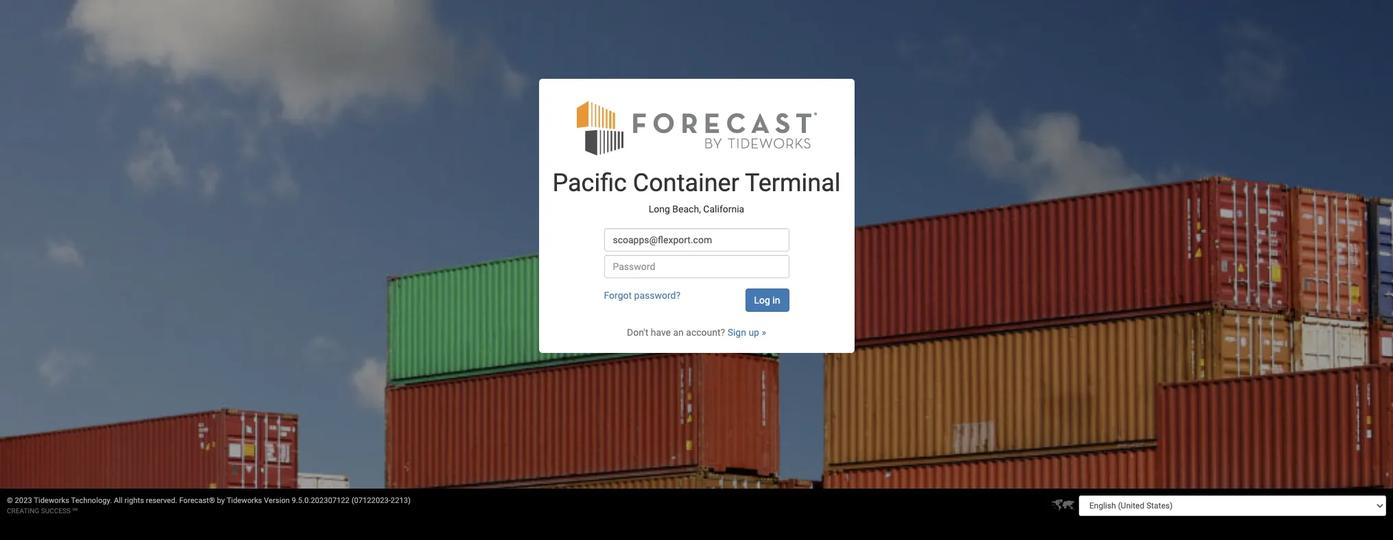 Task type: vqa. For each thing, say whether or not it's contained in the screenshot.
Statement
no



Task type: describe. For each thing, give the bounding box(es) containing it.
california
[[703, 204, 744, 215]]

success
[[41, 508, 71, 515]]

long
[[649, 204, 670, 215]]

forecast®
[[179, 497, 215, 506]]

1 tideworks from the left
[[34, 497, 69, 506]]

don't
[[627, 327, 648, 338]]

container
[[633, 169, 739, 198]]

all
[[114, 497, 123, 506]]

©
[[7, 497, 13, 506]]

(07122023-
[[351, 497, 391, 506]]

log in button
[[745, 289, 789, 312]]

reserved.
[[146, 497, 177, 506]]

pacific container terminal long beach, california
[[553, 169, 841, 215]]

technology.
[[71, 497, 112, 506]]

an
[[673, 327, 684, 338]]

rights
[[125, 497, 144, 506]]

2023
[[15, 497, 32, 506]]

2 tideworks from the left
[[227, 497, 262, 506]]

creating
[[7, 508, 39, 515]]

log
[[754, 295, 770, 306]]

forgot password? log in
[[604, 290, 780, 306]]

forgot password? link
[[604, 290, 681, 301]]

by
[[217, 497, 225, 506]]



Task type: locate. For each thing, give the bounding box(es) containing it.
password?
[[634, 290, 681, 301]]

have
[[651, 327, 671, 338]]

2213)
[[391, 497, 411, 506]]

don't have an account? sign up »
[[627, 327, 766, 338]]

9.5.0.202307122
[[292, 497, 350, 506]]

up
[[749, 327, 759, 338]]

Email or username text field
[[604, 229, 789, 252]]

beach,
[[673, 204, 701, 215]]

forgot
[[604, 290, 632, 301]]

pacific
[[553, 169, 627, 198]]

»
[[762, 327, 766, 338]]

tideworks
[[34, 497, 69, 506], [227, 497, 262, 506]]

© 2023 tideworks technology. all rights reserved. forecast® by tideworks version 9.5.0.202307122 (07122023-2213) creating success ℠
[[7, 497, 411, 515]]

sign
[[728, 327, 746, 338]]

tideworks up success
[[34, 497, 69, 506]]

1 horizontal spatial tideworks
[[227, 497, 262, 506]]

account?
[[686, 327, 725, 338]]

in
[[773, 295, 780, 306]]

Password password field
[[604, 255, 789, 279]]

terminal
[[745, 169, 841, 198]]

℠
[[72, 508, 78, 515]]

tideworks right 'by'
[[227, 497, 262, 506]]

forecast® by tideworks image
[[577, 100, 817, 157]]

0 horizontal spatial tideworks
[[34, 497, 69, 506]]

sign up » link
[[728, 327, 766, 338]]

version
[[264, 497, 290, 506]]



